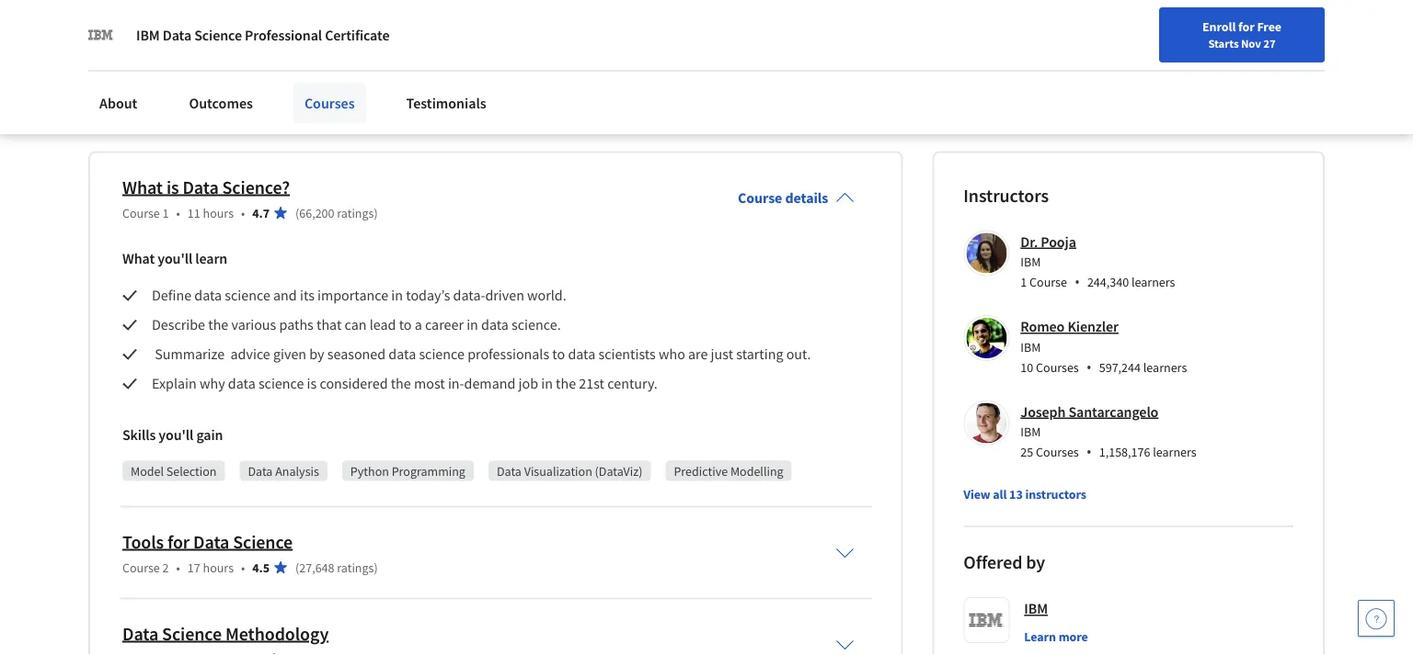 Task type: describe. For each thing, give the bounding box(es) containing it.
data-
[[453, 286, 485, 305]]

5
[[687, 54, 695, 72]]

learners for pooja
[[1131, 274, 1175, 291]]

level
[[492, 54, 521, 72]]

• for pooja
[[1074, 272, 1080, 292]]

25
[[1021, 444, 1033, 461]]

data inside ". in this program, you'll develop the skills, tools, and portfolio to have a competitive edge in the job market as an entry-level data scientist in as little as 5 months. no prior knowledge of computer science or programming languages is required."
[[524, 54, 552, 72]]

enroll for free starts nov 27
[[1202, 18, 1281, 51]]

model
[[131, 463, 164, 480]]

1 as from the left
[[420, 54, 434, 72]]

you'll for learn
[[157, 250, 192, 268]]

scientist
[[554, 54, 606, 72]]

the left various
[[208, 316, 228, 334]]

job inside ". in this program, you'll develop the skills, tools, and portfolio to have a competitive edge in the job market as an entry-level data scientist in as little as 5 months. no prior knowledge of computer science or programming languages is required."
[[350, 54, 370, 72]]

selection
[[166, 463, 217, 480]]

2 as from the left
[[623, 54, 637, 72]]

17
[[188, 560, 200, 576]]

why
[[200, 375, 225, 393]]

data up the '11'
[[183, 176, 219, 199]]

1 vertical spatial science
[[233, 531, 293, 554]]

( for what is data science?
[[295, 205, 299, 221]]

course for course details
[[738, 189, 782, 207]]

read more
[[88, 103, 158, 120]]

courses for joseph
[[1036, 444, 1079, 461]]

romeo kienzler link
[[1021, 318, 1119, 336]]

instructors
[[1025, 487, 1086, 503]]

ibm for romeo kienzler
[[1021, 339, 1041, 355]]

learn more
[[1024, 629, 1088, 645]]

ibm image
[[88, 22, 114, 48]]

the up "little"
[[657, 32, 677, 50]]

courses for romeo
[[1036, 359, 1079, 376]]

science up most
[[419, 345, 465, 364]]

various
[[231, 316, 276, 334]]

what for what is data science?
[[122, 176, 163, 199]]

given
[[273, 345, 306, 364]]

0 horizontal spatial 1
[[162, 205, 169, 221]]

data up 17
[[193, 531, 229, 554]]

learners for santarcangelo
[[1153, 444, 1197, 461]]

details
[[785, 189, 828, 207]]

its
[[300, 286, 314, 305]]

starts
[[1208, 36, 1239, 51]]

. in this program, you'll develop the skills, tools, and portfolio to have a competitive edge in the job market as an entry-level data scientist in as little as 5 months. no prior knowledge of computer science or programming languages is required.
[[88, 32, 805, 94]]

data up market
[[381, 32, 411, 50]]

in left today's
[[391, 286, 403, 305]]

that
[[316, 316, 342, 334]]

tools for data science link
[[122, 531, 293, 554]]

free
[[1257, 18, 1281, 35]]

2
[[162, 560, 169, 576]]

data right define
[[194, 286, 222, 305]]

competitive
[[204, 54, 277, 72]]

data left analysis at the bottom of page
[[248, 463, 273, 480]]

ibm up learn
[[1024, 600, 1048, 619]]

high-
[[249, 32, 283, 50]]

1 horizontal spatial job
[[518, 375, 538, 393]]

knowledge
[[88, 76, 156, 94]]

who
[[659, 345, 685, 364]]

little
[[640, 54, 668, 72]]

this
[[483, 32, 505, 50]]

learn
[[195, 250, 227, 268]]

courses inside "link"
[[304, 94, 355, 112]]

tools for data science
[[122, 531, 293, 554]]

century.
[[607, 375, 658, 393]]

have
[[161, 54, 190, 72]]

4.5
[[252, 560, 270, 576]]

data up the explain why data science is considered the most in-demand job in the 21st century.
[[389, 345, 416, 364]]

0 vertical spatial science
[[194, 26, 242, 44]]

science up the an
[[413, 32, 461, 50]]

professionals
[[467, 345, 549, 364]]

computer
[[174, 76, 234, 94]]

pooja
[[1041, 233, 1076, 251]]

joseph santarcangelo link
[[1021, 403, 1158, 421]]

( for tools for data science
[[295, 560, 299, 576]]

testimonials
[[406, 94, 486, 112]]

professional
[[245, 26, 322, 44]]

paths
[[279, 316, 314, 334]]

skills
[[122, 426, 156, 445]]

kienzler
[[1068, 318, 1119, 336]]

in right edge
[[313, 54, 324, 72]]

ibm for dr. pooja
[[1021, 254, 1041, 270]]

to for by
[[552, 345, 565, 364]]

read more button
[[88, 102, 158, 121]]

can
[[345, 316, 367, 334]]

data right why in the left of the page
[[228, 375, 255, 393]]

modelling
[[730, 463, 783, 480]]

explain
[[152, 375, 197, 393]]

the left most
[[391, 375, 411, 393]]

prepare for a career in the high-growth field of data science
[[88, 32, 461, 50]]

data left visualization
[[497, 463, 522, 480]]

lead
[[370, 316, 396, 334]]

in down develop
[[609, 54, 620, 72]]

science?
[[222, 176, 290, 199]]

learners for kienzler
[[1143, 359, 1187, 376]]

science down given on the left of the page
[[258, 375, 304, 393]]

demand
[[464, 375, 515, 393]]

languages
[[389, 76, 451, 94]]

describe
[[152, 316, 205, 334]]

0 horizontal spatial career
[[170, 32, 209, 50]]

2 vertical spatial science
[[162, 623, 222, 646]]

of inside ". in this program, you'll develop the skills, tools, and portfolio to have a competitive edge in the job market as an entry-level data scientist in as little as 5 months. no prior knowledge of computer science or programming languages is required."
[[159, 76, 171, 94]]

explain why data science is considered the most in-demand job in the 21st century.
[[152, 375, 661, 393]]

santarcangelo
[[1068, 403, 1158, 421]]

in left 21st
[[541, 375, 553, 393]]

2 vertical spatial a
[[415, 316, 422, 334]]

0 horizontal spatial is
[[166, 176, 179, 199]]

read
[[88, 103, 120, 120]]

edge
[[280, 54, 310, 72]]

597,244
[[1099, 359, 1141, 376]]

tools,
[[718, 32, 752, 50]]

python programming
[[350, 463, 465, 480]]

months.
[[698, 54, 749, 72]]

summarize  advice given by seasoned data science professionals to data scientists who are just starting out.
[[152, 345, 811, 364]]

) for tools for data science
[[374, 560, 378, 576]]

in-
[[448, 375, 464, 393]]

the up 'competitive'
[[226, 32, 247, 50]]

you'll
[[568, 32, 602, 50]]

course details
[[738, 189, 828, 207]]

portfolio
[[88, 54, 142, 72]]



Task type: vqa. For each thing, say whether or not it's contained in the screenshot.
the Overview 'LINK'
no



Task type: locate. For each thing, give the bounding box(es) containing it.
science up 4.5
[[233, 531, 293, 554]]

prepare
[[88, 32, 137, 50]]

1 ( from the top
[[295, 205, 299, 221]]

the left 21st
[[556, 375, 576, 393]]

( 27,648 ratings )
[[295, 560, 378, 576]]

1 horizontal spatial of
[[365, 32, 379, 50]]

2 vertical spatial to
[[552, 345, 565, 364]]

to for various
[[399, 316, 412, 334]]

course left details
[[738, 189, 782, 207]]

for inside enroll for free starts nov 27
[[1238, 18, 1255, 35]]

2 ratings from the top
[[337, 560, 374, 576]]

0 vertical spatial more
[[124, 103, 158, 120]]

ibm up 10
[[1021, 339, 1041, 355]]

predictive modelling
[[674, 463, 783, 480]]

career up have
[[170, 32, 209, 50]]

by right given on the left of the page
[[309, 345, 324, 364]]

today's
[[406, 286, 450, 305]]

what is data science?
[[122, 176, 290, 199]]

for for a
[[139, 32, 157, 50]]

outcomes link
[[178, 83, 264, 123]]

by
[[309, 345, 324, 364], [1026, 551, 1045, 574]]

1 vertical spatial 1
[[1021, 274, 1027, 291]]

nov
[[1241, 36, 1261, 51]]

1 horizontal spatial more
[[1059, 629, 1088, 645]]

1 horizontal spatial for
[[167, 531, 190, 554]]

1
[[162, 205, 169, 221], [1021, 274, 1027, 291]]

to inside ". in this program, you'll develop the skills, tools, and portfolio to have a competitive edge in the job market as an entry-level data scientist in as little as 5 months. no prior knowledge of computer science or programming languages is required."
[[145, 54, 158, 72]]

for up course 2 • 17 hours •
[[167, 531, 190, 554]]

joseph
[[1021, 403, 1066, 421]]

0 horizontal spatial a
[[160, 32, 167, 50]]

21st
[[579, 375, 604, 393]]

romeo kienzler image
[[966, 318, 1007, 359]]

what for what you'll learn
[[122, 250, 155, 268]]

courses right 10
[[1036, 359, 1079, 376]]

0 vertical spatial what
[[122, 176, 163, 199]]

1 vertical spatial learners
[[1143, 359, 1187, 376]]

view all 13 instructors button
[[963, 486, 1086, 504]]

courses inside romeo kienzler ibm 10 courses • 597,244 learners
[[1036, 359, 1079, 376]]

ratings right 27,648
[[337, 560, 374, 576]]

1 vertical spatial (
[[295, 560, 299, 576]]

( right 4.7
[[295, 205, 299, 221]]

a inside ". in this program, you'll develop the skills, tools, and portfolio to have a competitive edge in the job market as an entry-level data scientist in as little as 5 months. no prior knowledge of computer science or programming languages is required."
[[193, 54, 201, 72]]

0 vertical spatial )
[[374, 205, 378, 221]]

job
[[350, 54, 370, 72], [518, 375, 538, 393]]

data science methodology link
[[122, 623, 329, 646]]

27,648
[[299, 560, 334, 576]]

offered
[[963, 551, 1022, 574]]

2 vertical spatial learners
[[1153, 444, 1197, 461]]

the up programming
[[327, 54, 347, 72]]

ibm inside romeo kienzler ibm 10 courses • 597,244 learners
[[1021, 339, 1041, 355]]

ibm up portfolio
[[136, 26, 160, 44]]

more right learn
[[1059, 629, 1088, 645]]

)
[[374, 205, 378, 221], [374, 560, 378, 576]]

data science methodology
[[122, 623, 329, 646]]

0 horizontal spatial for
[[139, 32, 157, 50]]

for for free
[[1238, 18, 1255, 35]]

courses right or
[[304, 94, 355, 112]]

0 vertical spatial of
[[365, 32, 379, 50]]

hours for science
[[203, 560, 234, 576]]

2 hours from the top
[[203, 560, 234, 576]]

learn
[[1024, 629, 1056, 645]]

1 ) from the top
[[374, 205, 378, 221]]

you'll left gain
[[159, 426, 193, 445]]

out.
[[786, 345, 811, 364]]

data visualization (dataviz)
[[497, 463, 643, 480]]

outcomes
[[189, 94, 253, 112]]

course left the '11'
[[122, 205, 160, 221]]

science inside ". in this program, you'll develop the skills, tools, and portfolio to have a competitive edge in the job market as an entry-level data scientist in as little as 5 months. no prior knowledge of computer science or programming languages is required."
[[237, 76, 282, 94]]

more for read more
[[124, 103, 158, 120]]

0 vertical spatial job
[[350, 54, 370, 72]]

1 vertical spatial career
[[425, 316, 464, 334]]

1 left the '11'
[[162, 205, 169, 221]]

• left 4.5
[[241, 560, 245, 576]]

1 hours from the top
[[203, 205, 234, 221]]

1 horizontal spatial career
[[425, 316, 464, 334]]

(
[[295, 205, 299, 221], [295, 560, 299, 576]]

science up 'competitive'
[[194, 26, 242, 44]]

enroll
[[1202, 18, 1236, 35]]

1 inside dr. pooja ibm 1 course • 244,340 learners
[[1021, 274, 1027, 291]]

in
[[212, 32, 223, 50], [313, 54, 324, 72], [609, 54, 620, 72], [391, 286, 403, 305], [467, 316, 478, 334], [541, 375, 553, 393]]

world.
[[527, 286, 566, 305]]

a up have
[[160, 32, 167, 50]]

2 ( from the top
[[295, 560, 299, 576]]

methodology
[[225, 623, 329, 646]]

0 vertical spatial ratings
[[337, 205, 374, 221]]

dr. pooja image
[[966, 233, 1007, 274]]

programming
[[392, 463, 465, 480]]

is up 'course 1 • 11 hours •'
[[166, 176, 179, 199]]

are
[[688, 345, 708, 364]]

1 vertical spatial what
[[122, 250, 155, 268]]

2 vertical spatial is
[[307, 375, 317, 393]]

job down field
[[350, 54, 370, 72]]

data analysis
[[248, 463, 319, 480]]

job down professionals
[[518, 375, 538, 393]]

1 vertical spatial of
[[159, 76, 171, 94]]

more down knowledge
[[124, 103, 158, 120]]

1 horizontal spatial a
[[193, 54, 201, 72]]

you'll left learn
[[157, 250, 192, 268]]

data up 21st
[[568, 345, 595, 364]]

data down driven
[[481, 316, 509, 334]]

2 ) from the top
[[374, 560, 378, 576]]

courses right 25
[[1036, 444, 1079, 461]]

is inside ". in this program, you'll develop the skills, tools, and portfolio to have a competitive edge in the job market as an entry-level data scientist in as little as 5 months. no prior knowledge of computer science or programming languages is required."
[[454, 76, 464, 94]]

for up nov
[[1238, 18, 1255, 35]]

data up have
[[163, 26, 191, 44]]

certificate
[[325, 26, 390, 44]]

) for what is data science?
[[374, 205, 378, 221]]

27
[[1263, 36, 1276, 51]]

help center image
[[1365, 608, 1387, 630]]

0 vertical spatial is
[[454, 76, 464, 94]]

testimonials link
[[395, 83, 497, 123]]

2 vertical spatial courses
[[1036, 444, 1079, 461]]

1 vertical spatial you'll
[[159, 426, 193, 445]]

1 horizontal spatial is
[[307, 375, 317, 393]]

0 horizontal spatial to
[[145, 54, 158, 72]]

• left '597,244'
[[1086, 357, 1092, 377]]

or
[[285, 76, 299, 94]]

1 what from the top
[[122, 176, 163, 199]]

1 vertical spatial by
[[1026, 551, 1045, 574]]

and up no
[[755, 32, 779, 50]]

you'll for gain
[[159, 426, 193, 445]]

• inside romeo kienzler ibm 10 courses • 597,244 learners
[[1086, 357, 1092, 377]]

• inside joseph santarcangelo ibm 25 courses • 1,158,176 learners
[[1086, 442, 1092, 462]]

joseph santarcangelo ibm 25 courses • 1,158,176 learners
[[1021, 403, 1197, 462]]

dr. pooja ibm 1 course • 244,340 learners
[[1021, 233, 1175, 292]]

course 1 • 11 hours •
[[122, 205, 245, 221]]

and inside ". in this program, you'll develop the skills, tools, and portfolio to have a competitive edge in the job market as an entry-level data scientist in as little as 5 months. no prior knowledge of computer science or programming languages is required."
[[755, 32, 779, 50]]

data
[[163, 26, 191, 44], [183, 176, 219, 199], [248, 463, 273, 480], [497, 463, 522, 480], [193, 531, 229, 554], [122, 623, 158, 646]]

data down course 2 • 17 hours •
[[122, 623, 158, 646]]

what is data science? link
[[122, 176, 290, 199]]

learn more button
[[1024, 628, 1088, 646]]

1 vertical spatial to
[[399, 316, 412, 334]]

course down dr. pooja link
[[1029, 274, 1067, 291]]

1 horizontal spatial by
[[1026, 551, 1045, 574]]

1 vertical spatial and
[[273, 286, 297, 305]]

2 horizontal spatial is
[[454, 76, 464, 94]]

of down have
[[159, 76, 171, 94]]

244,340
[[1087, 274, 1129, 291]]

1 vertical spatial is
[[166, 176, 179, 199]]

science up various
[[225, 286, 270, 305]]

ibm inside joseph santarcangelo ibm 25 courses • 1,158,176 learners
[[1021, 424, 1041, 441]]

course left 2
[[122, 560, 160, 576]]

0 vertical spatial career
[[170, 32, 209, 50]]

0 horizontal spatial more
[[124, 103, 158, 120]]

) right 27,648
[[374, 560, 378, 576]]

1 vertical spatial ratings
[[337, 560, 374, 576]]

dr. pooja link
[[1021, 233, 1076, 251]]

a right have
[[193, 54, 201, 72]]

0 vertical spatial a
[[160, 32, 167, 50]]

• for 1
[[241, 205, 245, 221]]

learners inside joseph santarcangelo ibm 25 courses • 1,158,176 learners
[[1153, 444, 1197, 461]]

0 horizontal spatial by
[[309, 345, 324, 364]]

( right 4.5
[[295, 560, 299, 576]]

a down today's
[[415, 316, 422, 334]]

0 vertical spatial learners
[[1131, 274, 1175, 291]]

hours for science?
[[203, 205, 234, 221]]

ibm link
[[1024, 598, 1048, 620]]

entry-
[[455, 54, 492, 72]]

offered by
[[963, 551, 1045, 574]]

0 vertical spatial 1
[[162, 205, 169, 221]]

0 vertical spatial you'll
[[157, 250, 192, 268]]

learners inside romeo kienzler ibm 10 courses • 597,244 learners
[[1143, 359, 1187, 376]]

for right prepare
[[139, 32, 157, 50]]

science down 'competitive'
[[237, 76, 282, 94]]

• left 1,158,176
[[1086, 442, 1092, 462]]

• for santarcangelo
[[1086, 442, 1092, 462]]

1 vertical spatial more
[[1059, 629, 1088, 645]]

skills,
[[680, 32, 715, 50]]

importance
[[317, 286, 388, 305]]

0 vertical spatial by
[[309, 345, 324, 364]]

course for course 2 • 17 hours •
[[122, 560, 160, 576]]

ratings for tools for data science
[[337, 560, 374, 576]]

1 down the "dr."
[[1021, 274, 1027, 291]]

visualization
[[524, 463, 592, 480]]

• left 244,340 in the right top of the page
[[1074, 272, 1080, 292]]

0 vertical spatial and
[[755, 32, 779, 50]]

1 horizontal spatial and
[[755, 32, 779, 50]]

course inside dr. pooja ibm 1 course • 244,340 learners
[[1029, 274, 1067, 291]]

hours
[[203, 205, 234, 221], [203, 560, 234, 576]]

1 vertical spatial a
[[193, 54, 201, 72]]

required.
[[467, 76, 523, 94]]

2 horizontal spatial a
[[415, 316, 422, 334]]

• left the '11'
[[176, 205, 180, 221]]

of right field
[[365, 32, 379, 50]]

course for course 1 • 11 hours •
[[122, 205, 160, 221]]

in down data-
[[467, 316, 478, 334]]

• inside dr. pooja ibm 1 course • 244,340 learners
[[1074, 272, 1080, 292]]

considered
[[320, 375, 388, 393]]

ratings right 66,200
[[337, 205, 374, 221]]

the
[[226, 32, 247, 50], [657, 32, 677, 50], [327, 54, 347, 72], [208, 316, 228, 334], [391, 375, 411, 393], [556, 375, 576, 393]]

0 vertical spatial to
[[145, 54, 158, 72]]

to down 'science.'
[[552, 345, 565, 364]]

courses inside joseph santarcangelo ibm 25 courses • 1,158,176 learners
[[1036, 444, 1079, 461]]

66,200
[[299, 205, 334, 221]]

learners right 244,340 in the right top of the page
[[1131, 274, 1175, 291]]

model selection
[[131, 463, 217, 480]]

describe the various paths that can lead to a career in data science.
[[152, 316, 561, 334]]

1 vertical spatial hours
[[203, 560, 234, 576]]

in up 'competitive'
[[212, 32, 223, 50]]

you'll
[[157, 250, 192, 268], [159, 426, 193, 445]]

• left 4.7
[[241, 205, 245, 221]]

0 horizontal spatial and
[[273, 286, 297, 305]]

3 as from the left
[[671, 54, 685, 72]]

learners right '597,244'
[[1143, 359, 1187, 376]]

to left have
[[145, 54, 158, 72]]

as left 5
[[671, 54, 685, 72]]

1 vertical spatial job
[[518, 375, 538, 393]]

( 66,200 ratings )
[[295, 205, 378, 221]]

• for kienzler
[[1086, 357, 1092, 377]]

what up 'course 1 • 11 hours •'
[[122, 176, 163, 199]]

2 what from the top
[[122, 250, 155, 268]]

0 vertical spatial (
[[295, 205, 299, 221]]

is left considered at the bottom left of the page
[[307, 375, 317, 393]]

career down today's
[[425, 316, 464, 334]]

romeo
[[1021, 318, 1065, 336]]

2 horizontal spatial for
[[1238, 18, 1255, 35]]

2 horizontal spatial to
[[552, 345, 565, 364]]

• right 2
[[176, 560, 180, 576]]

an
[[436, 54, 452, 72]]

and left its
[[273, 286, 297, 305]]

define data science and its importance in today's data-driven world.
[[152, 286, 566, 305]]

what up define
[[122, 250, 155, 268]]

skills you'll gain
[[122, 426, 223, 445]]

course inside dropdown button
[[738, 189, 782, 207]]

0 vertical spatial courses
[[304, 94, 355, 112]]

science.
[[512, 316, 561, 334]]

ibm
[[136, 26, 160, 44], [1021, 254, 1041, 270], [1021, 339, 1041, 355], [1021, 424, 1041, 441], [1024, 600, 1048, 619]]

1 ratings from the top
[[337, 205, 374, 221]]

1 horizontal spatial as
[[623, 54, 637, 72]]

• for 2
[[241, 560, 245, 576]]

data down program, at the left of page
[[524, 54, 552, 72]]

0 horizontal spatial as
[[420, 54, 434, 72]]

define
[[152, 286, 191, 305]]

joseph santarcangelo image
[[966, 403, 1007, 444]]

view
[[963, 487, 990, 503]]

0 horizontal spatial job
[[350, 54, 370, 72]]

as down develop
[[623, 54, 637, 72]]

(dataviz)
[[595, 463, 643, 480]]

gain
[[196, 426, 223, 445]]

ratings
[[337, 205, 374, 221], [337, 560, 374, 576]]

to right lead
[[399, 316, 412, 334]]

by right the offered
[[1026, 551, 1045, 574]]

programming
[[301, 76, 386, 94]]

1 horizontal spatial 1
[[1021, 274, 1027, 291]]

ibm up 25
[[1021, 424, 1041, 441]]

menu item
[[1027, 18, 1145, 78]]

most
[[414, 375, 445, 393]]

learners inside dr. pooja ibm 1 course • 244,340 learners
[[1131, 274, 1175, 291]]

None search field
[[262, 11, 667, 48]]

hours right 17
[[203, 560, 234, 576]]

0 horizontal spatial of
[[159, 76, 171, 94]]

for for data
[[167, 531, 190, 554]]

coursera image
[[22, 15, 139, 44]]

tools
[[122, 531, 164, 554]]

hours right the '11'
[[203, 205, 234, 221]]

ibm down the "dr."
[[1021, 254, 1041, 270]]

no
[[752, 54, 769, 72]]

learners
[[1131, 274, 1175, 291], [1143, 359, 1187, 376], [1153, 444, 1197, 461]]

is down entry-
[[454, 76, 464, 94]]

0 vertical spatial hours
[[203, 205, 234, 221]]

1 vertical spatial )
[[374, 560, 378, 576]]

more for learn more
[[1059, 629, 1088, 645]]

ibm inside dr. pooja ibm 1 course • 244,340 learners
[[1021, 254, 1041, 270]]

.
[[461, 32, 465, 50]]

1 vertical spatial courses
[[1036, 359, 1079, 376]]

2 horizontal spatial as
[[671, 54, 685, 72]]

1 horizontal spatial to
[[399, 316, 412, 334]]

) right 66,200
[[374, 205, 378, 221]]

learners right 1,158,176
[[1153, 444, 1197, 461]]

as left the an
[[420, 54, 434, 72]]

just
[[711, 345, 733, 364]]

ibm for joseph santarcangelo
[[1021, 424, 1041, 441]]

prior
[[772, 54, 802, 72]]

romeo kienzler ibm 10 courses • 597,244 learners
[[1021, 318, 1187, 377]]

ratings for what is data science?
[[337, 205, 374, 221]]

science down 17
[[162, 623, 222, 646]]



